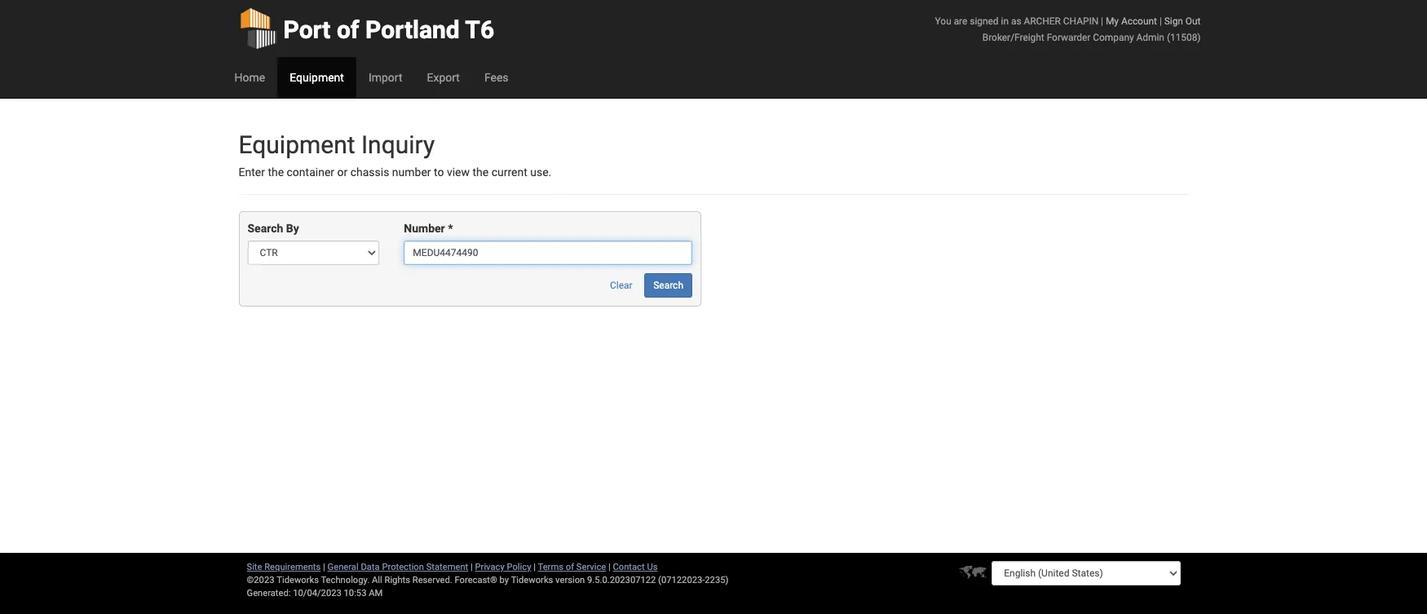 Task type: locate. For each thing, give the bounding box(es) containing it.
equipment up container
[[239, 130, 355, 159]]

2235)
[[705, 575, 729, 586]]

0 vertical spatial equipment
[[290, 71, 344, 84]]

1 vertical spatial of
[[566, 562, 574, 572]]

equipment
[[290, 71, 344, 84], [239, 130, 355, 159]]

1 horizontal spatial of
[[566, 562, 574, 572]]

broker/freight
[[983, 32, 1044, 43]]

site requirements | general data protection statement | privacy policy | terms of service | contact us ©2023 tideworks technology. all rights reserved. forecast® by tideworks version 9.5.0.202307122 (07122023-2235) generated: 10/04/2023 10:53 am
[[247, 562, 729, 599]]

forecast®
[[455, 575, 497, 586]]

site
[[247, 562, 262, 572]]

as
[[1011, 15, 1021, 27]]

2 the from the left
[[473, 166, 489, 179]]

out
[[1186, 15, 1201, 27]]

| up forecast®
[[471, 562, 473, 572]]

equipment down port
[[290, 71, 344, 84]]

| left my
[[1101, 15, 1103, 27]]

to
[[434, 166, 444, 179]]

equipment for equipment
[[290, 71, 344, 84]]

number
[[392, 166, 431, 179]]

current
[[491, 166, 527, 179]]

1 horizontal spatial search
[[653, 280, 683, 291]]

fees button
[[472, 57, 521, 98]]

search
[[248, 222, 283, 235], [653, 280, 683, 291]]

in
[[1001, 15, 1009, 27]]

clear button
[[601, 274, 642, 298]]

of
[[337, 15, 359, 44], [566, 562, 574, 572]]

©2023 tideworks
[[247, 575, 319, 586]]

|
[[1101, 15, 1103, 27], [1160, 15, 1162, 27], [323, 562, 325, 572], [471, 562, 473, 572], [534, 562, 536, 572], [608, 562, 611, 572]]

the right view
[[473, 166, 489, 179]]

the right enter
[[268, 166, 284, 179]]

signed
[[970, 15, 999, 27]]

1 vertical spatial equipment
[[239, 130, 355, 159]]

of up version
[[566, 562, 574, 572]]

(07122023-
[[658, 575, 705, 586]]

of right port
[[337, 15, 359, 44]]

privacy policy link
[[475, 562, 531, 572]]

the
[[268, 166, 284, 179], [473, 166, 489, 179]]

| left sign
[[1160, 15, 1162, 27]]

site requirements link
[[247, 562, 321, 572]]

search for search by
[[248, 222, 283, 235]]

or
[[337, 166, 348, 179]]

search inside button
[[653, 280, 683, 291]]

1 vertical spatial search
[[653, 280, 683, 291]]

tideworks
[[511, 575, 553, 586]]

enter
[[239, 166, 265, 179]]

version
[[555, 575, 585, 586]]

account
[[1121, 15, 1157, 27]]

reserved.
[[412, 575, 452, 586]]

requirements
[[264, 562, 321, 572]]

use.
[[530, 166, 552, 179]]

equipment for equipment inquiry enter the container or chassis number to view the current use.
[[239, 130, 355, 159]]

1 the from the left
[[268, 166, 284, 179]]

equipment inside equipment inquiry enter the container or chassis number to view the current use.
[[239, 130, 355, 159]]

search right clear at the left
[[653, 280, 683, 291]]

0 vertical spatial search
[[248, 222, 283, 235]]

policy
[[507, 562, 531, 572]]

0 vertical spatial of
[[337, 15, 359, 44]]

you
[[935, 15, 951, 27]]

all
[[372, 575, 382, 586]]

*
[[448, 222, 453, 235]]

9.5.0.202307122
[[587, 575, 656, 586]]

view
[[447, 166, 470, 179]]

equipment button
[[277, 57, 356, 98]]

archer
[[1024, 15, 1061, 27]]

data
[[361, 562, 380, 572]]

equipment inquiry enter the container or chassis number to view the current use.
[[239, 130, 552, 179]]

technology.
[[321, 575, 370, 586]]

| up 9.5.0.202307122
[[608, 562, 611, 572]]

equipment inside popup button
[[290, 71, 344, 84]]

search left by
[[248, 222, 283, 235]]

protection
[[382, 562, 424, 572]]

0 horizontal spatial the
[[268, 166, 284, 179]]

1 horizontal spatial the
[[473, 166, 489, 179]]

0 horizontal spatial search
[[248, 222, 283, 235]]

portland
[[365, 15, 460, 44]]



Task type: describe. For each thing, give the bounding box(es) containing it.
privacy
[[475, 562, 505, 572]]

terms of service link
[[538, 562, 606, 572]]

inquiry
[[361, 130, 435, 159]]

chassis
[[350, 166, 389, 179]]

number *
[[404, 222, 453, 235]]

0 horizontal spatial of
[[337, 15, 359, 44]]

terms
[[538, 562, 564, 572]]

port of portland t6 link
[[239, 0, 494, 57]]

number
[[404, 222, 445, 235]]

fees
[[484, 71, 508, 84]]

us
[[647, 562, 658, 572]]

you are signed in as archer chapin | my account | sign out broker/freight forwarder company admin (11508)
[[935, 15, 1201, 43]]

am
[[369, 588, 383, 599]]

port
[[283, 15, 331, 44]]

are
[[954, 15, 967, 27]]

by
[[500, 575, 509, 586]]

container
[[287, 166, 334, 179]]

contact us link
[[613, 562, 658, 572]]

admin
[[1136, 32, 1164, 43]]

port of portland t6
[[283, 15, 494, 44]]

home button
[[222, 57, 277, 98]]

10:53
[[344, 588, 367, 599]]

forwarder
[[1047, 32, 1091, 43]]

rights
[[384, 575, 410, 586]]

sign
[[1164, 15, 1183, 27]]

company
[[1093, 32, 1134, 43]]

my
[[1106, 15, 1119, 27]]

import button
[[356, 57, 415, 98]]

general data protection statement link
[[328, 562, 468, 572]]

t6
[[465, 15, 494, 44]]

of inside site requirements | general data protection statement | privacy policy | terms of service | contact us ©2023 tideworks technology. all rights reserved. forecast® by tideworks version 9.5.0.202307122 (07122023-2235) generated: 10/04/2023 10:53 am
[[566, 562, 574, 572]]

import
[[369, 71, 402, 84]]

generated:
[[247, 588, 291, 599]]

| left "general"
[[323, 562, 325, 572]]

search for search
[[653, 280, 683, 291]]

sign out link
[[1164, 15, 1201, 27]]

my account link
[[1106, 15, 1157, 27]]

contact
[[613, 562, 645, 572]]

search button
[[644, 274, 692, 298]]

general
[[328, 562, 359, 572]]

Number * text field
[[404, 241, 692, 265]]

export button
[[415, 57, 472, 98]]

service
[[576, 562, 606, 572]]

statement
[[426, 562, 468, 572]]

home
[[234, 71, 265, 84]]

(11508)
[[1167, 32, 1201, 43]]

clear
[[610, 280, 633, 291]]

export
[[427, 71, 460, 84]]

| up tideworks
[[534, 562, 536, 572]]

by
[[286, 222, 299, 235]]

chapin
[[1063, 15, 1099, 27]]

search by
[[248, 222, 299, 235]]

10/04/2023
[[293, 588, 342, 599]]



Task type: vqa. For each thing, say whether or not it's contained in the screenshot.
"Port"
yes



